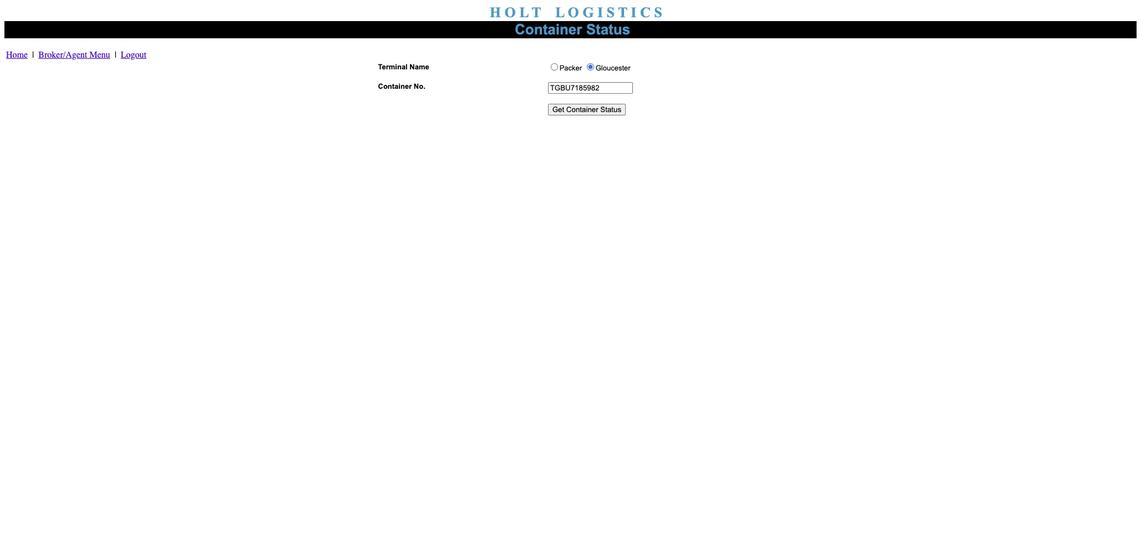 Task type: vqa. For each thing, say whether or not it's contained in the screenshot.
the bottommost Container
yes



Task type: describe. For each thing, give the bounding box(es) containing it.
name
[[410, 63, 429, 71]]

2 s from the left
[[655, 4, 663, 21]]

2 o from the left
[[568, 4, 579, 21]]

no.
[[414, 82, 426, 90]]

home link
[[6, 50, 28, 60]]

broker/agent menu link
[[38, 50, 110, 60]]

2 i from the left
[[631, 4, 637, 21]]

menu
[[90, 50, 110, 60]]

gloucester
[[596, 64, 631, 72]]

logout
[[121, 50, 147, 60]]

l
[[520, 4, 529, 21]]

container no.
[[378, 82, 426, 90]]

1 o from the left
[[505, 4, 516, 21]]

h
[[490, 4, 501, 21]]

terminal
[[378, 63, 408, 71]]

1 s from the left
[[607, 4, 615, 21]]

0 horizontal spatial container
[[378, 82, 412, 90]]



Task type: locate. For each thing, give the bounding box(es) containing it.
h          o l t    l o g i s t i c s container          status
[[490, 4, 663, 38]]

s left t
[[607, 4, 615, 21]]

1 horizontal spatial |
[[115, 50, 116, 60]]

container down terminal
[[378, 82, 412, 90]]

1 horizontal spatial s
[[655, 4, 663, 21]]

0 horizontal spatial i
[[598, 4, 603, 21]]

1 horizontal spatial container
[[515, 21, 583, 38]]

i right g
[[598, 4, 603, 21]]

1 horizontal spatial o
[[568, 4, 579, 21]]

0 vertical spatial container
[[515, 21, 583, 38]]

0 horizontal spatial o
[[505, 4, 516, 21]]

o left the l
[[505, 4, 516, 21]]

2 | from the left
[[115, 50, 116, 60]]

i right t
[[631, 4, 637, 21]]

t    l
[[532, 4, 565, 21]]

container down t    l
[[515, 21, 583, 38]]

| right home
[[32, 50, 34, 60]]

None field
[[548, 82, 633, 94]]

o left g
[[568, 4, 579, 21]]

status
[[587, 21, 631, 38]]

logout link
[[121, 50, 147, 60]]

0 horizontal spatial s
[[607, 4, 615, 21]]

o
[[505, 4, 516, 21], [568, 4, 579, 21]]

None submit
[[548, 104, 626, 115]]

s
[[607, 4, 615, 21], [655, 4, 663, 21]]

1 i from the left
[[598, 4, 603, 21]]

0 horizontal spatial |
[[32, 50, 34, 60]]

s right c
[[655, 4, 663, 21]]

| right menu
[[115, 50, 116, 60]]

1 | from the left
[[32, 50, 34, 60]]

g
[[583, 4, 594, 21]]

c
[[641, 4, 651, 21]]

None radio
[[551, 63, 558, 70], [587, 63, 594, 70], [551, 63, 558, 70], [587, 63, 594, 70]]

1 vertical spatial container
[[378, 82, 412, 90]]

container
[[515, 21, 583, 38], [378, 82, 412, 90]]

packer
[[560, 64, 584, 72]]

terminal name
[[378, 63, 429, 71]]

i
[[598, 4, 603, 21], [631, 4, 637, 21]]

container inside h          o l t    l o g i s t i c s container          status
[[515, 21, 583, 38]]

home
[[6, 50, 28, 60]]

t
[[618, 4, 628, 21]]

1 horizontal spatial i
[[631, 4, 637, 21]]

home | broker/agent menu | logout
[[6, 50, 147, 60]]

broker/agent
[[38, 50, 87, 60]]

|
[[32, 50, 34, 60], [115, 50, 116, 60]]



